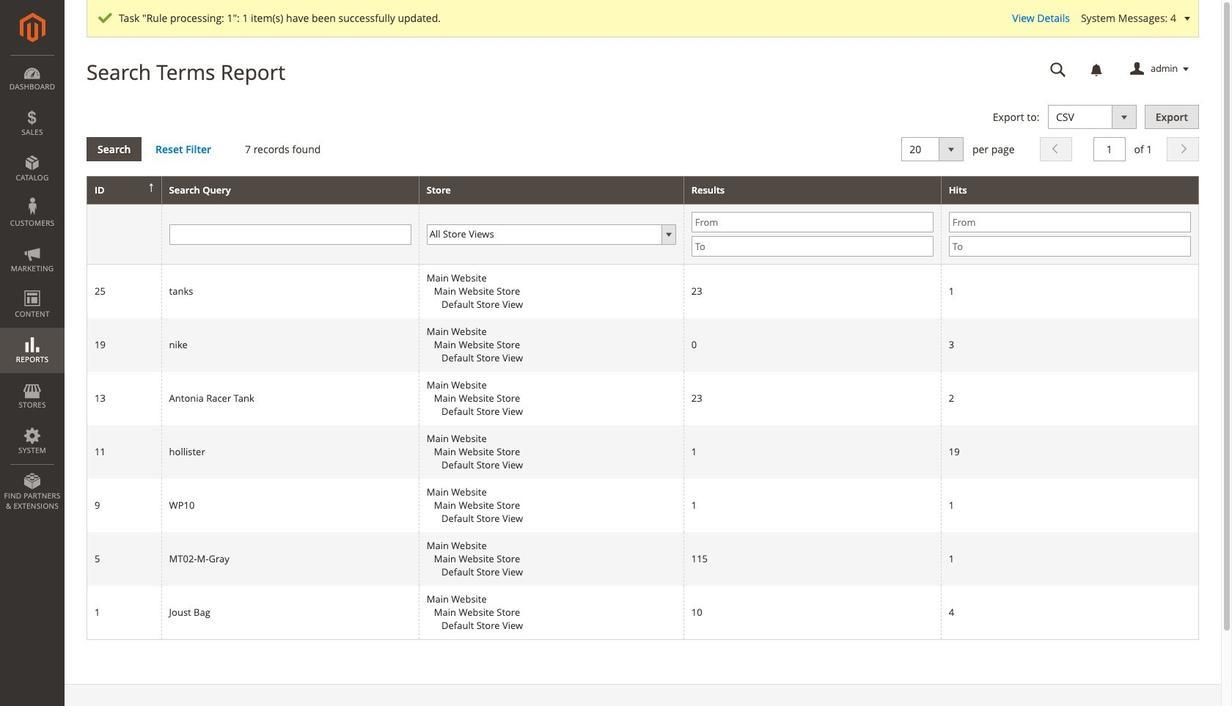 Task type: locate. For each thing, give the bounding box(es) containing it.
None text field
[[169, 224, 411, 245]]

1 horizontal spatial from text field
[[949, 212, 1191, 233]]

2 from text field from the left
[[949, 212, 1191, 233]]

from text field up to text field
[[691, 212, 934, 233]]

from text field for to text field
[[691, 212, 934, 233]]

1 from text field from the left
[[691, 212, 934, 233]]

0 horizontal spatial from text field
[[691, 212, 934, 233]]

From text field
[[691, 212, 934, 233], [949, 212, 1191, 233]]

menu bar
[[0, 55, 65, 519]]

None text field
[[1040, 56, 1077, 82], [1093, 137, 1126, 161], [1040, 56, 1077, 82], [1093, 137, 1126, 161]]

To text field
[[949, 236, 1191, 257]]

from text field up to text box
[[949, 212, 1191, 233]]



Task type: describe. For each thing, give the bounding box(es) containing it.
from text field for to text box
[[949, 212, 1191, 233]]

magento admin panel image
[[19, 12, 45, 43]]

To text field
[[691, 236, 934, 257]]



